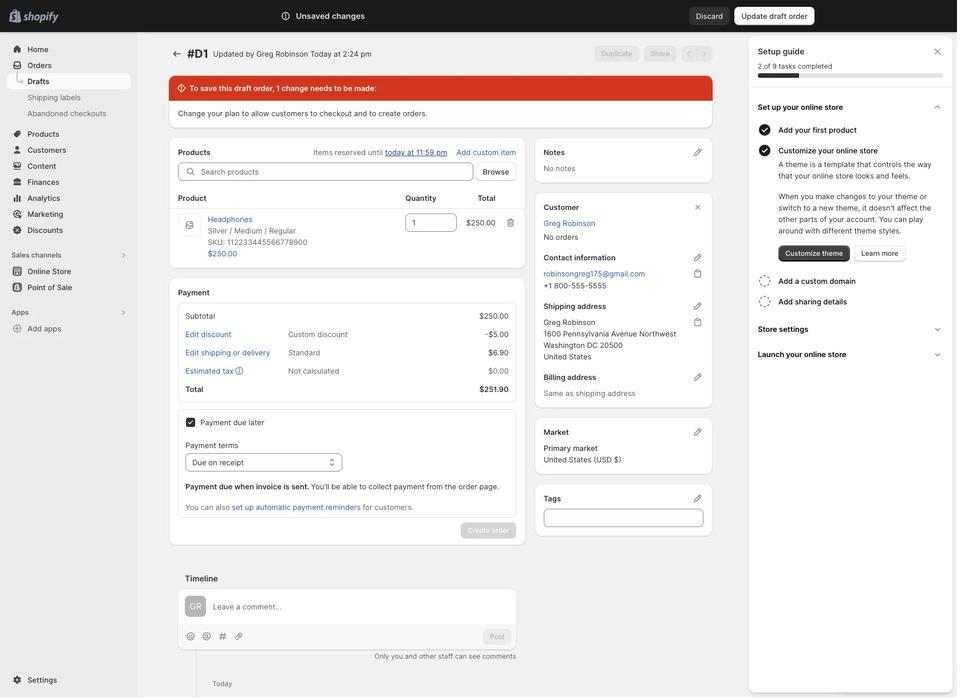 Task type: vqa. For each thing, say whether or not it's contained in the screenshot.
Today to the left
yes



Task type: locate. For each thing, give the bounding box(es) containing it.
Search products text field
[[201, 163, 474, 181]]

-$5.00
[[485, 330, 509, 339]]

0 horizontal spatial order
[[459, 482, 477, 491]]

0 vertical spatial a
[[818, 160, 822, 169]]

today inside #d1 updated by greg robinson today at 2:24 pm
[[310, 49, 332, 58]]

0 horizontal spatial custom
[[473, 148, 499, 157]]

greg down customer
[[544, 219, 561, 228]]

change your plan to allow customers to checkout and to create orders.
[[178, 109, 428, 118]]

you right only
[[391, 652, 403, 661]]

0 vertical spatial shipping
[[27, 93, 58, 102]]

robinson inside the greg robinson 1600 pennsylvania avenue northwest washington dc 20500 united states
[[563, 318, 595, 327]]

setup
[[758, 46, 781, 56]]

None text field
[[544, 509, 704, 527]]

avatar with initials g r image
[[185, 596, 206, 617]]

customers
[[27, 145, 66, 155]]

you left make
[[801, 192, 814, 201]]

changes
[[332, 11, 365, 21], [837, 192, 866, 201]]

add custom item button
[[450, 144, 523, 160]]

sharing
[[795, 297, 821, 306]]

1 vertical spatial you
[[185, 503, 199, 512]]

2 horizontal spatial of
[[820, 215, 827, 224]]

the up play
[[920, 203, 931, 212]]

1 vertical spatial payment
[[293, 503, 323, 512]]

previous image
[[683, 48, 695, 60]]

your up when
[[795, 171, 810, 180]]

the inside when you make changes to your theme or switch to a new theme, it doesn't affect the other parts of your account. you can play around with different theme styles.
[[920, 203, 931, 212]]

tags
[[544, 494, 561, 503]]

0 horizontal spatial a
[[795, 276, 799, 286]]

0 vertical spatial store
[[52, 267, 71, 276]]

2 discount from the left
[[317, 330, 348, 339]]

to
[[189, 84, 198, 93]]

shopify image
[[23, 12, 59, 23]]

custom up browse
[[473, 148, 499, 157]]

1 horizontal spatial at
[[407, 148, 414, 157]]

0 vertical spatial no
[[544, 164, 554, 173]]

controls
[[873, 160, 902, 169]]

0 vertical spatial of
[[764, 62, 771, 70]]

share
[[651, 49, 670, 58]]

shipping down drafts
[[27, 93, 58, 102]]

can left see
[[455, 652, 467, 661]]

greg for greg robinson no orders
[[544, 219, 561, 228]]

greg inside greg robinson no orders
[[544, 219, 561, 228]]

0 vertical spatial you
[[879, 215, 892, 224]]

2 no from the top
[[544, 232, 554, 242]]

0 vertical spatial total
[[478, 193, 496, 203]]

1 horizontal spatial custom
[[801, 276, 828, 286]]

5555
[[588, 281, 606, 290]]

1 vertical spatial customize
[[785, 249, 820, 258]]

estimated tax
[[185, 366, 234, 376]]

a up sharing
[[795, 276, 799, 286]]

robinson up orders
[[563, 219, 595, 228]]

products up customers on the top left of page
[[27, 129, 59, 139]]

1 horizontal spatial that
[[857, 160, 871, 169]]

no inside greg robinson no orders
[[544, 232, 554, 242]]

0 vertical spatial greg
[[256, 49, 273, 58]]

up right set
[[245, 503, 254, 512]]

2 vertical spatial can
[[455, 652, 467, 661]]

robinson inside #d1 updated by greg robinson today at 2:24 pm
[[276, 49, 308, 58]]

1 vertical spatial shipping
[[576, 389, 605, 398]]

avenue
[[611, 329, 637, 338]]

orders
[[556, 232, 578, 242]]

greg up 1600
[[544, 318, 561, 327]]

1 vertical spatial a
[[813, 203, 817, 212]]

add for add a custom domain
[[779, 276, 793, 286]]

0 vertical spatial that
[[857, 160, 871, 169]]

robinson inside greg robinson no orders
[[563, 219, 595, 228]]

tax
[[223, 366, 234, 376]]

shipping up estimated tax dropdown button
[[201, 348, 231, 357]]

mark add a custom domain as done image
[[758, 274, 772, 288]]

0 horizontal spatial can
[[201, 503, 213, 512]]

0 vertical spatial edit
[[185, 330, 199, 339]]

online inside 'customize your online store' button
[[836, 146, 858, 155]]

or inside when you make changes to your theme or switch to a new theme, it doesn't affect the other parts of your account. you can play around with different theme styles.
[[920, 192, 927, 201]]

payment down due
[[185, 482, 217, 491]]

or left delivery
[[233, 348, 240, 357]]

payment down sent.
[[293, 503, 323, 512]]

0 vertical spatial products
[[27, 129, 59, 139]]

due
[[192, 458, 206, 467]]

other left the staff
[[419, 652, 436, 661]]

when you make changes to your theme or switch to a new theme, it doesn't affect the other parts of your account. you can play around with different theme styles.
[[779, 192, 931, 235]]

a theme is a template that controls the way that your online store looks and feels.
[[779, 160, 932, 180]]

1 vertical spatial total
[[185, 385, 203, 394]]

online inside a theme is a template that controls the way that your online store looks and feels.
[[812, 171, 833, 180]]

0 horizontal spatial shipping
[[201, 348, 231, 357]]

2 vertical spatial greg
[[544, 318, 561, 327]]

channels
[[31, 251, 61, 259]]

point of sale
[[27, 283, 72, 292]]

0 vertical spatial robinson
[[276, 49, 308, 58]]

drafts link
[[7, 73, 131, 89]]

/
[[229, 226, 232, 235], [264, 226, 267, 235]]

customize down with
[[785, 249, 820, 258]]

0 horizontal spatial that
[[779, 171, 793, 180]]

0 vertical spatial today
[[310, 49, 332, 58]]

united down washington at right
[[544, 352, 567, 361]]

your left plan
[[207, 109, 223, 118]]

your left first
[[795, 125, 811, 135]]

1 vertical spatial at
[[407, 148, 414, 157]]

0 vertical spatial at
[[334, 49, 341, 58]]

of inside button
[[48, 283, 55, 292]]

of down new
[[820, 215, 827, 224]]

0 horizontal spatial is
[[283, 482, 289, 491]]

discard button
[[689, 7, 730, 25]]

order
[[789, 11, 808, 21], [459, 482, 477, 491]]

1 horizontal spatial shipping
[[576, 389, 605, 398]]

0 horizontal spatial the
[[445, 482, 456, 491]]

headphones link
[[208, 215, 252, 224]]

0 horizontal spatial at
[[334, 49, 341, 58]]

1 vertical spatial $250.00
[[208, 249, 237, 258]]

0 horizontal spatial shipping
[[27, 93, 58, 102]]

and down the controls
[[876, 171, 889, 180]]

add for add apps
[[27, 324, 42, 333]]

1 horizontal spatial other
[[779, 215, 797, 224]]

1 horizontal spatial be
[[343, 84, 352, 93]]

total down browse button
[[478, 193, 496, 203]]

1 vertical spatial states
[[569, 455, 592, 464]]

2 vertical spatial address
[[608, 389, 636, 398]]

the up feels. on the top of the page
[[904, 160, 915, 169]]

1 united from the top
[[544, 352, 567, 361]]

to right needs
[[334, 84, 342, 93]]

1 horizontal spatial or
[[920, 192, 927, 201]]

primary market united states (usd $)
[[544, 444, 621, 464]]

store up sale
[[52, 267, 71, 276]]

0 vertical spatial and
[[354, 109, 367, 118]]

add right mark add a custom domain as done image
[[779, 276, 793, 286]]

1 vertical spatial robinson
[[563, 219, 595, 228]]

custom discount
[[288, 330, 348, 339]]

0 vertical spatial draft
[[769, 11, 787, 21]]

1 horizontal spatial store
[[758, 325, 777, 334]]

draft right this
[[234, 84, 252, 93]]

order left the page.
[[459, 482, 477, 491]]

online up template
[[836, 146, 858, 155]]

online up the 'add your first product'
[[801, 102, 823, 112]]

0 horizontal spatial draft
[[234, 84, 252, 93]]

to right plan
[[242, 109, 249, 118]]

details
[[823, 297, 847, 306]]

address down the 20500
[[608, 389, 636, 398]]

1 horizontal spatial total
[[478, 193, 496, 203]]

2 edit from the top
[[185, 348, 199, 357]]

to left create
[[369, 109, 376, 118]]

0 horizontal spatial changes
[[332, 11, 365, 21]]

billing address
[[544, 373, 596, 382]]

store inside button
[[758, 325, 777, 334]]

apps
[[44, 324, 61, 333]]

labels
[[60, 93, 81, 102]]

robinson for greg robinson no orders
[[563, 219, 595, 228]]

1 horizontal spatial you
[[801, 192, 814, 201]]

automatic
[[256, 503, 291, 512]]

2 states from the top
[[569, 455, 592, 464]]

and right checkout
[[354, 109, 367, 118]]

other inside when you make changes to your theme or switch to a new theme, it doesn't affect the other parts of your account. you can play around with different theme styles.
[[779, 215, 797, 224]]

robinson up pennsylvania at the right top of the page
[[563, 318, 595, 327]]

due left when
[[219, 482, 233, 491]]

greg inside the greg robinson 1600 pennsylvania avenue northwest washington dc 20500 united states
[[544, 318, 561, 327]]

order,
[[253, 84, 274, 93]]

due for later
[[233, 418, 247, 427]]

or inside button
[[233, 348, 240, 357]]

states down market on the right of page
[[569, 455, 592, 464]]

a down customize your online store
[[818, 160, 822, 169]]

1 vertical spatial the
[[920, 203, 931, 212]]

customize inside button
[[779, 146, 816, 155]]

of right 2
[[764, 62, 771, 70]]

products
[[27, 129, 59, 139], [178, 148, 210, 157]]

2 of 9 tasks completed
[[758, 62, 832, 70]]

sales
[[11, 251, 29, 259]]

reminders
[[326, 503, 361, 512]]

1 horizontal spatial can
[[455, 652, 467, 661]]

needs
[[310, 84, 332, 93]]

1 horizontal spatial up
[[772, 102, 781, 112]]

edit discount button
[[179, 326, 238, 342]]

account.
[[847, 215, 877, 224]]

draft right update
[[769, 11, 787, 21]]

1 vertical spatial products
[[178, 148, 210, 157]]

store down template
[[835, 171, 853, 180]]

terms
[[218, 441, 238, 450]]

is left sent.
[[283, 482, 289, 491]]

1 edit from the top
[[185, 330, 199, 339]]

2 horizontal spatial a
[[818, 160, 822, 169]]

that down a
[[779, 171, 793, 180]]

$250.00 down sku:
[[208, 249, 237, 258]]

0 vertical spatial address
[[577, 302, 606, 311]]

your up doesn't
[[878, 192, 893, 201]]

add down "set up your online store"
[[779, 125, 793, 135]]

shipping labels
[[27, 93, 81, 102]]

same
[[544, 389, 563, 398]]

1 vertical spatial today
[[212, 680, 232, 688]]

new
[[819, 203, 834, 212]]

a left new
[[813, 203, 817, 212]]

no left 'notes'
[[544, 164, 554, 173]]

customers link
[[7, 142, 131, 158]]

guide
[[783, 46, 805, 56]]

states down the dc
[[569, 352, 592, 361]]

1 horizontal spatial payment
[[394, 482, 425, 491]]

discount for edit discount
[[201, 330, 231, 339]]

add right 11:59 pm
[[457, 148, 471, 157]]

store up product
[[825, 102, 843, 112]]

shipping labels link
[[7, 89, 131, 105]]

products link
[[7, 126, 131, 142]]

total down estimated
[[185, 385, 203, 394]]

search
[[331, 11, 356, 21]]

customize for customize theme
[[785, 249, 820, 258]]

$250.00 up -$5.00
[[479, 311, 509, 321]]

and right only
[[405, 652, 417, 661]]

be left able
[[331, 482, 340, 491]]

payment terms
[[185, 441, 238, 450]]

see
[[469, 652, 480, 661]]

changes right unsaved
[[332, 11, 365, 21]]

setup guide
[[758, 46, 805, 56]]

search button
[[313, 7, 645, 25]]

up right the set
[[772, 102, 781, 112]]

not
[[288, 366, 301, 376]]

discount right custom
[[317, 330, 348, 339]]

add right mark add sharing details as done icon
[[779, 297, 793, 306]]

changes up theme,
[[837, 192, 866, 201]]

0 horizontal spatial be
[[331, 482, 340, 491]]

payment left from
[[394, 482, 425, 491]]

payment for payment due later
[[200, 418, 231, 427]]

due for when
[[219, 482, 233, 491]]

make
[[816, 192, 834, 201]]

add for add sharing details
[[779, 297, 793, 306]]

or up play
[[920, 192, 927, 201]]

address down "5555"
[[577, 302, 606, 311]]

shipping down the "800-"
[[544, 302, 575, 311]]

store inside 'button'
[[52, 267, 71, 276]]

payment up payment terms
[[200, 418, 231, 427]]

online down template
[[812, 171, 833, 180]]

discount inside button
[[201, 330, 231, 339]]

0 vertical spatial order
[[789, 11, 808, 21]]

1 vertical spatial or
[[233, 348, 240, 357]]

$251.90
[[479, 385, 509, 394]]

$250.00 down browse button
[[466, 218, 496, 227]]

at right today
[[407, 148, 414, 157]]

$250.00
[[466, 218, 496, 227], [208, 249, 237, 258], [479, 311, 509, 321]]

can left also
[[201, 503, 213, 512]]

updated
[[213, 49, 244, 58]]

1 horizontal spatial a
[[813, 203, 817, 212]]

you left also
[[185, 503, 199, 512]]

0 horizontal spatial or
[[233, 348, 240, 357]]

address up same as shipping address
[[567, 373, 596, 382]]

can down affect
[[894, 215, 907, 224]]

0 horizontal spatial /
[[229, 226, 232, 235]]

add sharing details
[[779, 297, 847, 306]]

feels.
[[891, 171, 910, 180]]

0 vertical spatial is
[[810, 160, 816, 169]]

is down customize your online store
[[810, 160, 816, 169]]

0 horizontal spatial due
[[219, 482, 233, 491]]

2 horizontal spatial can
[[894, 215, 907, 224]]

no left orders
[[544, 232, 554, 242]]

1 vertical spatial address
[[567, 373, 596, 382]]

0 horizontal spatial other
[[419, 652, 436, 661]]

save
[[200, 84, 217, 93]]

you for only
[[391, 652, 403, 661]]

1 horizontal spatial is
[[810, 160, 816, 169]]

duplicate button
[[594, 46, 639, 62]]

shipping right as
[[576, 389, 605, 398]]

1 horizontal spatial shipping
[[544, 302, 575, 311]]

payment for payment terms
[[185, 441, 216, 450]]

you inside when you make changes to your theme or switch to a new theme, it doesn't affect the other parts of your account. you can play around with different theme styles.
[[801, 192, 814, 201]]

estimated
[[185, 366, 221, 376]]

0 horizontal spatial total
[[185, 385, 203, 394]]

online inside launch your online store button
[[804, 350, 826, 359]]

2 / from the left
[[264, 226, 267, 235]]

of for sale
[[48, 283, 55, 292]]

from
[[427, 482, 443, 491]]

None number field
[[405, 214, 440, 232]]

1 horizontal spatial changes
[[837, 192, 866, 201]]

0 vertical spatial you
[[801, 192, 814, 201]]

0 horizontal spatial products
[[27, 129, 59, 139]]

1 states from the top
[[569, 352, 592, 361]]

1 vertical spatial no
[[544, 232, 554, 242]]

edit inside button
[[185, 348, 199, 357]]

0 horizontal spatial discount
[[201, 330, 231, 339]]

a inside when you make changes to your theme or switch to a new theme, it doesn't affect the other parts of your account. you can play around with different theme styles.
[[813, 203, 817, 212]]

1 discount from the left
[[201, 330, 231, 339]]

edit down subtotal
[[185, 330, 199, 339]]

2 united from the top
[[544, 455, 567, 464]]

theme right a
[[786, 160, 808, 169]]

of left sale
[[48, 283, 55, 292]]

custom up 'add sharing details'
[[801, 276, 828, 286]]

point
[[27, 283, 46, 292]]

$6.90
[[488, 348, 509, 357]]

0 vertical spatial up
[[772, 102, 781, 112]]

your right launch
[[786, 350, 802, 359]]

add left apps
[[27, 324, 42, 333]]

discount up edit shipping or delivery
[[201, 330, 231, 339]]

1 horizontal spatial the
[[904, 160, 915, 169]]

0 vertical spatial or
[[920, 192, 927, 201]]

be left made:
[[343, 84, 352, 93]]

orders link
[[7, 57, 131, 73]]

store up launch
[[758, 325, 777, 334]]

looks
[[855, 171, 874, 180]]

edit inside button
[[185, 330, 199, 339]]

add apps
[[27, 324, 61, 333]]

1 vertical spatial up
[[245, 503, 254, 512]]

add a custom domain button
[[779, 271, 948, 291]]

edit
[[185, 330, 199, 339], [185, 348, 199, 357]]

up inside button
[[772, 102, 781, 112]]

1 vertical spatial edit
[[185, 348, 199, 357]]

1 vertical spatial due
[[219, 482, 233, 491]]

payment for payment due when invoice is sent. you'll be able to collect payment from the order page.
[[185, 482, 217, 491]]

store inside a theme is a template that controls the way that your online store looks and feels.
[[835, 171, 853, 180]]

0 horizontal spatial you
[[391, 652, 403, 661]]

1 horizontal spatial of
[[764, 62, 771, 70]]

payment up subtotal
[[178, 288, 210, 297]]

when
[[779, 192, 799, 201]]

your right the set
[[783, 102, 799, 112]]

tasks
[[779, 62, 796, 70]]

able
[[342, 482, 357, 491]]

draft inside button
[[769, 11, 787, 21]]

united down primary
[[544, 455, 567, 464]]

/ up 112233445566778900
[[264, 226, 267, 235]]

at left 2:24
[[334, 49, 341, 58]]

0 vertical spatial united
[[544, 352, 567, 361]]

delivery
[[242, 348, 270, 357]]

a
[[818, 160, 822, 169], [813, 203, 817, 212], [795, 276, 799, 286]]

estimated tax button
[[179, 363, 240, 379]]

2 vertical spatial of
[[48, 283, 55, 292]]



Task type: describe. For each thing, give the bounding box(es) containing it.
shipping inside button
[[201, 348, 231, 357]]

add for add custom item
[[457, 148, 471, 157]]

also
[[215, 503, 230, 512]]

edit for edit discount
[[185, 330, 199, 339]]

home link
[[7, 41, 131, 57]]

store down add your first product button
[[860, 146, 878, 155]]

0 horizontal spatial payment
[[293, 503, 323, 512]]

customize theme link
[[779, 246, 850, 262]]

it
[[862, 203, 867, 212]]

2 vertical spatial the
[[445, 482, 456, 491]]

1 vertical spatial that
[[779, 171, 793, 180]]

add apps button
[[7, 321, 131, 337]]

plan
[[225, 109, 240, 118]]

store settings button
[[753, 317, 948, 342]]

#d1
[[187, 47, 209, 61]]

when
[[234, 482, 254, 491]]

contact
[[544, 253, 572, 262]]

at inside #d1 updated by greg robinson today at 2:24 pm
[[334, 49, 341, 58]]

1 no from the top
[[544, 164, 554, 173]]

orders
[[27, 61, 52, 70]]

shipping for shipping address
[[544, 302, 575, 311]]

theme inside a theme is a template that controls the way that your online store looks and feels.
[[786, 160, 808, 169]]

with
[[805, 226, 820, 235]]

completed
[[798, 62, 832, 70]]

discard
[[696, 11, 723, 21]]

address for shipping address
[[577, 302, 606, 311]]

0 vertical spatial payment
[[394, 482, 425, 491]]

timeline
[[185, 574, 218, 583]]

settings
[[779, 325, 808, 334]]

reserved
[[335, 148, 366, 157]]

0 horizontal spatial today
[[212, 680, 232, 688]]

parts
[[799, 215, 818, 224]]

finances link
[[7, 174, 131, 190]]

page.
[[479, 482, 499, 491]]

launch
[[758, 350, 784, 359]]

add a custom domain
[[779, 276, 856, 286]]

pm
[[361, 49, 372, 58]]

learn more
[[861, 249, 899, 258]]

checkout
[[320, 109, 352, 118]]

united inside the greg robinson 1600 pennsylvania avenue northwest washington dc 20500 united states
[[544, 352, 567, 361]]

payment due later
[[200, 418, 264, 427]]

$250.00 inside button
[[208, 249, 237, 258]]

northwest
[[639, 329, 676, 338]]

theme up affect
[[895, 192, 918, 201]]

greg robinson no orders
[[544, 219, 595, 242]]

greg inside #d1 updated by greg robinson today at 2:24 pm
[[256, 49, 273, 58]]

1 / from the left
[[229, 226, 232, 235]]

marketing link
[[7, 206, 131, 222]]

discount for custom discount
[[317, 330, 348, 339]]

1 vertical spatial draft
[[234, 84, 252, 93]]

online store button
[[0, 263, 137, 279]]

edit for edit shipping or delivery
[[185, 348, 199, 357]]

0 vertical spatial be
[[343, 84, 352, 93]]

items reserved until today at 11:59 pm
[[313, 148, 447, 157]]

online inside set up your online store button
[[801, 102, 823, 112]]

1 vertical spatial be
[[331, 482, 340, 491]]

content link
[[7, 158, 131, 174]]

apps button
[[7, 305, 131, 321]]

mark add sharing details as done image
[[758, 295, 772, 309]]

add sharing details button
[[779, 291, 948, 312]]

0 horizontal spatial and
[[354, 109, 367, 118]]

robinson for greg robinson 1600 pennsylvania avenue northwest washington dc 20500 united states
[[563, 318, 595, 327]]

settings
[[27, 675, 57, 685]]

only
[[375, 652, 389, 661]]

1 horizontal spatial and
[[405, 652, 417, 661]]

way
[[917, 160, 932, 169]]

address for billing address
[[567, 373, 596, 382]]

theme down account.
[[854, 226, 877, 235]]

1 vertical spatial other
[[419, 652, 436, 661]]

sent.
[[291, 482, 309, 491]]

united inside primary market united states (usd $)
[[544, 455, 567, 464]]

point of sale link
[[7, 279, 131, 295]]

notes
[[544, 148, 565, 157]]

to left checkout
[[310, 109, 317, 118]]

market
[[544, 428, 569, 437]]

customize for customize your online store
[[779, 146, 816, 155]]

1600
[[544, 329, 561, 338]]

marketing
[[27, 210, 63, 219]]

2 vertical spatial $250.00
[[479, 311, 509, 321]]

customize your online store
[[779, 146, 878, 155]]

can inside when you make changes to your theme or switch to a new theme, it doesn't affect the other parts of your account. you can play around with different theme styles.
[[894, 215, 907, 224]]

checkouts
[[70, 109, 106, 118]]

for
[[363, 503, 373, 512]]

share button
[[644, 46, 677, 62]]

play
[[909, 215, 924, 224]]

collect
[[369, 482, 392, 491]]

first
[[813, 125, 827, 135]]

shipping for shipping labels
[[27, 93, 58, 102]]

and inside a theme is a template that controls the way that your online store looks and feels.
[[876, 171, 889, 180]]

allow
[[251, 109, 269, 118]]

dc
[[587, 341, 598, 350]]

you for when
[[801, 192, 814, 201]]

you inside when you make changes to your theme or switch to a new theme, it doesn't affect the other parts of your account. you can play around with different theme styles.
[[879, 215, 892, 224]]

setup guide dialog
[[749, 37, 953, 693]]

to up doesn't
[[869, 192, 876, 201]]

abandoned checkouts link
[[7, 105, 131, 121]]

washington
[[544, 341, 585, 350]]

+1 800-555-5555
[[544, 281, 606, 290]]

1 vertical spatial order
[[459, 482, 477, 491]]

a inside a theme is a template that controls the way that your online store looks and feels.
[[818, 160, 822, 169]]

states inside the greg robinson 1600 pennsylvania avenue northwest washington dc 20500 united states
[[569, 352, 592, 361]]

change
[[282, 84, 308, 93]]

theme down different
[[822, 249, 843, 258]]

payment for payment
[[178, 288, 210, 297]]

0 horizontal spatial you
[[185, 503, 199, 512]]

1 vertical spatial is
[[283, 482, 289, 491]]

to save this draft order, 1 change needs to be made:
[[189, 84, 377, 93]]

by
[[246, 49, 254, 58]]

edit discount
[[185, 330, 231, 339]]

sku:
[[208, 238, 225, 247]]

112233445566778900
[[227, 238, 307, 247]]

as
[[565, 389, 574, 398]]

0 vertical spatial custom
[[473, 148, 499, 157]]

your up template
[[818, 146, 834, 155]]

order inside update draft order button
[[789, 11, 808, 21]]

customize your online store element
[[756, 159, 948, 262]]

(usd
[[594, 455, 612, 464]]

1
[[276, 84, 280, 93]]

0 vertical spatial $250.00
[[466, 218, 496, 227]]

primary
[[544, 444, 571, 453]]

today at 11:59 pm button
[[378, 144, 454, 160]]

point of sale button
[[0, 279, 137, 295]]

sales channels button
[[7, 247, 131, 263]]

store down "store settings" button
[[828, 350, 846, 359]]

of inside when you make changes to your theme or switch to a new theme, it doesn't affect the other parts of your account. you can play around with different theme styles.
[[820, 215, 827, 224]]

to right able
[[359, 482, 366, 491]]

next image
[[699, 48, 710, 60]]

you'll
[[311, 482, 329, 491]]

abandoned checkouts
[[27, 109, 106, 118]]

browse button
[[476, 163, 516, 181]]

your up different
[[829, 215, 844, 224]]

set up automatic payment reminders link
[[232, 503, 361, 512]]

to up parts
[[804, 203, 811, 212]]

the inside a theme is a template that controls the way that your online store looks and feels.
[[904, 160, 915, 169]]

states inside primary market united states (usd $)
[[569, 455, 592, 464]]

quantity
[[405, 193, 436, 203]]

customize your online store button
[[779, 140, 948, 159]]

is inside a theme is a template that controls the way that your online store looks and feels.
[[810, 160, 816, 169]]

sale
[[57, 283, 72, 292]]

11:59 pm
[[416, 148, 447, 157]]

1 horizontal spatial products
[[178, 148, 210, 157]]

0 vertical spatial changes
[[332, 11, 365, 21]]

add for add your first product
[[779, 125, 793, 135]]

styles.
[[879, 226, 902, 235]]

custom inside setup guide dialog
[[801, 276, 828, 286]]

doesn't
[[869, 203, 895, 212]]

Leave a comment... text field
[[213, 601, 509, 612]]

greg robinson 1600 pennsylvania avenue northwest washington dc 20500 united states
[[544, 318, 676, 361]]

1 vertical spatial can
[[201, 503, 213, 512]]

of for 9
[[764, 62, 771, 70]]

greg for greg robinson 1600 pennsylvania avenue northwest washington dc 20500 united states
[[544, 318, 561, 327]]

changes inside when you make changes to your theme or switch to a new theme, it doesn't affect the other parts of your account. you can play around with different theme styles.
[[837, 192, 866, 201]]

a inside button
[[795, 276, 799, 286]]

around
[[779, 226, 803, 235]]

your inside a theme is a template that controls the way that your online store looks and feels.
[[795, 171, 810, 180]]

due on receipt
[[192, 458, 244, 467]]

affect
[[897, 203, 918, 212]]

more
[[882, 249, 899, 258]]



